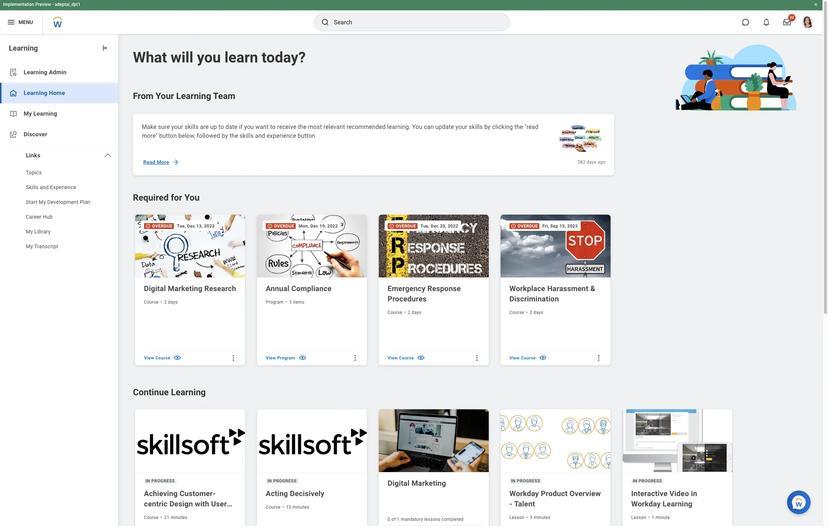 Task type: locate. For each thing, give the bounding box(es) containing it.
0 vertical spatial digital
[[144, 284, 166, 293]]

0 horizontal spatial you
[[197, 49, 221, 66]]

0 horizontal spatial lesson
[[510, 515, 525, 520]]

4 view from the left
[[510, 355, 520, 361]]

3 view from the left
[[388, 355, 398, 361]]

career
[[26, 214, 42, 220]]

exclamation circle image
[[268, 224, 273, 229], [389, 224, 395, 229], [511, 224, 517, 229]]

1 view course from the left
[[144, 355, 170, 361]]

mon,
[[299, 224, 309, 229]]

in progress up acting
[[268, 479, 297, 484]]

overdue left tue, dec 20, 2022 in the right top of the page
[[396, 224, 417, 229]]

days down procedures
[[412, 310, 422, 315]]

1 horizontal spatial related actions vertical image
[[474, 354, 481, 362]]

1 horizontal spatial 2022
[[328, 224, 338, 229]]

dec
[[187, 224, 195, 229], [311, 224, 319, 229], [431, 224, 439, 229]]

exclamation circle image for emergency response procedures
[[389, 224, 395, 229]]

1 horizontal spatial skills
[[240, 132, 254, 139]]

2 overdue from the left
[[274, 224, 295, 229]]

acting decisively
[[266, 489, 325, 498]]

skills left clicking
[[469, 123, 483, 130]]

2 horizontal spatial view course
[[510, 355, 536, 361]]

2 related actions vertical image from the left
[[474, 354, 481, 362]]

1 2022 from the left
[[204, 224, 215, 229]]

my inside my library 'link'
[[26, 229, 33, 235]]

0 horizontal spatial skills
[[185, 123, 199, 130]]

list containing learning admin
[[0, 62, 118, 255]]

transformation import image
[[101, 44, 109, 52]]

1 your from the left
[[172, 123, 183, 130]]

1 related actions vertical image from the left
[[230, 354, 237, 362]]

0 vertical spatial you
[[413, 123, 423, 130]]

days left ago
[[587, 160, 597, 165]]

4 progress from the left
[[639, 479, 663, 484]]

book open image
[[9, 109, 18, 118]]

0 horizontal spatial minutes
[[171, 515, 188, 520]]

overdue right exclamation circle image
[[152, 224, 173, 229]]

1 tue, from the left
[[177, 224, 186, 229]]

today?
[[262, 49, 306, 66]]

visible image for harassment
[[539, 354, 548, 362]]

2 horizontal spatial 2
[[530, 310, 533, 315]]

skills g1d7b27a60_1920.jpg image
[[556, 123, 606, 152]]

3 in progress from the left
[[511, 479, 541, 484]]

up
[[210, 123, 217, 130]]

2 days down digital marketing research
[[164, 300, 178, 305]]

view for digital marketing research
[[144, 355, 154, 361]]

want
[[256, 123, 269, 130]]

3 progress from the left
[[517, 479, 541, 484]]

2 view course from the left
[[388, 355, 414, 361]]

2022 right the 20,
[[448, 224, 459, 229]]

skills
[[26, 184, 39, 190]]

2 progress from the left
[[273, 479, 297, 484]]

0 horizontal spatial 2
[[164, 300, 167, 305]]

annual compliance image
[[257, 215, 369, 278]]

lesson for workday
[[632, 515, 647, 520]]

workday product overview - talent
[[510, 489, 601, 508]]

2 horizontal spatial minutes
[[534, 515, 551, 520]]

overdue for workplace
[[518, 224, 538, 229]]

2 days for digital
[[164, 300, 178, 305]]

2 for digital
[[164, 300, 167, 305]]

digital marketing research image
[[135, 215, 247, 278]]

ago
[[598, 160, 606, 165]]

0 vertical spatial 3
[[289, 300, 292, 305]]

3 dec from the left
[[431, 224, 439, 229]]

days down digital marketing research
[[168, 300, 178, 305]]

minute
[[656, 515, 671, 520]]

minutes for customer-
[[171, 515, 188, 520]]

2 down procedures
[[408, 310, 411, 315]]

2 dec from the left
[[311, 224, 319, 229]]

3 left items at left
[[289, 300, 292, 305]]

if
[[239, 123, 243, 130]]

in progress up interactive
[[633, 479, 663, 484]]

learning inside interactive video in workday learning
[[663, 500, 693, 508]]

2 days
[[164, 300, 178, 305], [408, 310, 422, 315], [530, 310, 544, 315]]

minutes down talent
[[534, 515, 551, 520]]

1 vertical spatial -
[[510, 500, 513, 508]]

1 horizontal spatial and
[[255, 132, 265, 139]]

skills down 'if' in the top of the page
[[240, 132, 254, 139]]

admin
[[49, 69, 67, 76]]

overdue for emergency
[[396, 224, 417, 229]]

progress up acting
[[273, 479, 297, 484]]

2022 for compliance
[[328, 224, 338, 229]]

progress up the achieving
[[151, 479, 175, 484]]

0 horizontal spatial digital
[[144, 284, 166, 293]]

1 horizontal spatial you
[[244, 123, 254, 130]]

inbox large image
[[784, 18, 792, 26]]

my for my transcript
[[26, 244, 33, 249]]

marketing for digital marketing
[[412, 479, 447, 488]]

digital
[[144, 284, 166, 293], [388, 479, 410, 488]]

list containing digital marketing research
[[133, 212, 620, 367]]

3 in from the left
[[511, 479, 516, 484]]

0 horizontal spatial by
[[222, 132, 228, 139]]

progress
[[151, 479, 175, 484], [273, 479, 297, 484], [517, 479, 541, 484], [639, 479, 663, 484]]

days for workplace harassment & discrimination
[[534, 310, 544, 315]]

0 vertical spatial workday
[[510, 489, 539, 498]]

interactive
[[632, 489, 668, 498]]

the up button.
[[298, 123, 307, 130]]

1 horizontal spatial minutes
[[293, 505, 309, 510]]

lesson left "1 minute"
[[632, 515, 647, 520]]

you left can
[[413, 123, 423, 130]]

my left "library"
[[26, 229, 33, 235]]

emergency response procedures link
[[388, 283, 482, 304]]

2 in progress from the left
[[268, 479, 297, 484]]

0 horizontal spatial workday
[[510, 489, 539, 498]]

in progress for acting
[[268, 479, 297, 484]]

lesson down talent
[[510, 515, 525, 520]]

recommended
[[347, 123, 386, 130]]

workday down interactive
[[632, 500, 661, 508]]

1 progress from the left
[[151, 479, 175, 484]]

learning
[[9, 44, 38, 52], [24, 69, 47, 76], [24, 89, 47, 96], [176, 91, 211, 101], [33, 110, 57, 117], [171, 387, 206, 398], [663, 500, 693, 508]]

marketing up 0 of 1 mandatory lessons completed
[[412, 479, 447, 488]]

my library link
[[0, 225, 118, 240]]

learning.
[[388, 123, 411, 130]]

1 in from the left
[[146, 479, 150, 484]]

the
[[298, 123, 307, 130], [515, 123, 524, 130], [230, 132, 238, 139]]

2 horizontal spatial 2 days
[[530, 310, 544, 315]]

my transcript link
[[0, 240, 118, 255]]

0 vertical spatial marketing
[[168, 284, 203, 293]]

1 lesson from the left
[[510, 515, 525, 520]]

2 horizontal spatial visible image
[[539, 354, 548, 362]]

links
[[26, 152, 40, 159]]

2 days down discrimination
[[530, 310, 544, 315]]

1 vertical spatial marketing
[[412, 479, 447, 488]]

0 horizontal spatial 3
[[289, 300, 292, 305]]

1 exclamation circle image from the left
[[268, 224, 273, 229]]

3 items
[[289, 300, 305, 305]]

overdue left mon,
[[274, 224, 295, 229]]

update
[[436, 123, 454, 130]]

topics link
[[0, 166, 118, 181]]

2 2022 from the left
[[328, 224, 338, 229]]

digital inside digital marketing link
[[388, 479, 410, 488]]

1 right of
[[397, 517, 400, 522]]

digital marketing research link
[[144, 283, 238, 294]]

interactive video in workday learning
[[632, 489, 698, 508]]

1 horizontal spatial your
[[456, 123, 468, 130]]

in progress for achieving
[[146, 479, 175, 484]]

0 vertical spatial and
[[255, 132, 265, 139]]

2 horizontal spatial the
[[515, 123, 524, 130]]

marketing
[[168, 284, 203, 293], [412, 479, 447, 488]]

and down want
[[255, 132, 265, 139]]

2022
[[204, 224, 215, 229], [328, 224, 338, 229], [448, 224, 459, 229]]

digital marketing link
[[388, 478, 482, 488]]

acting decisively image
[[257, 409, 369, 473]]

1 horizontal spatial digital
[[388, 479, 410, 488]]

digital inside 'digital marketing research' link
[[144, 284, 166, 293]]

digital marketing image
[[379, 409, 491, 473]]

0 horizontal spatial your
[[172, 123, 183, 130]]

dec left 19,
[[311, 224, 319, 229]]

dec for compliance
[[311, 224, 319, 229]]

tue, dec 20, 2022
[[421, 224, 459, 229]]

1 vertical spatial by
[[222, 132, 228, 139]]

below,
[[178, 132, 196, 139]]

progress up interactive
[[639, 479, 663, 484]]

my inside start my development plan link
[[39, 199, 46, 205]]

2 horizontal spatial exclamation circle image
[[511, 224, 517, 229]]

0 horizontal spatial marketing
[[168, 284, 203, 293]]

overdue left fri,
[[518, 224, 538, 229]]

overdue
[[152, 224, 173, 229], [274, 224, 295, 229], [396, 224, 417, 229], [518, 224, 538, 229]]

marketing for digital marketing research
[[168, 284, 203, 293]]

0 horizontal spatial tue,
[[177, 224, 186, 229]]

digital marketing research
[[144, 284, 236, 293]]

list
[[0, 62, 118, 255], [0, 166, 118, 255], [133, 212, 620, 367], [133, 407, 741, 526]]

required for you
[[133, 193, 200, 203]]

discover
[[24, 131, 47, 138]]

2 tue, from the left
[[421, 224, 430, 229]]

my right book open image
[[24, 110, 32, 117]]

my inside my learning link
[[24, 110, 32, 117]]

1 horizontal spatial related actions vertical image
[[596, 354, 603, 362]]

in progress
[[146, 479, 175, 484], [268, 479, 297, 484], [511, 479, 541, 484], [633, 479, 663, 484]]

by left clicking
[[485, 123, 491, 130]]

0 horizontal spatial and
[[40, 184, 49, 190]]

2 down digital marketing research
[[164, 300, 167, 305]]

2022 right 13,
[[204, 224, 215, 229]]

you right for
[[185, 193, 200, 203]]

you
[[197, 49, 221, 66], [244, 123, 254, 130]]

by down 'date'
[[222, 132, 228, 139]]

the left "read
[[515, 123, 524, 130]]

minutes right the 15
[[293, 505, 309, 510]]

in up talent
[[511, 479, 516, 484]]

you right will
[[197, 49, 221, 66]]

1 vertical spatial you
[[244, 123, 254, 130]]

2 horizontal spatial 2022
[[448, 224, 459, 229]]

- right preview
[[52, 2, 54, 7]]

days down discrimination
[[534, 310, 544, 315]]

your right update
[[456, 123, 468, 130]]

in progress up the achieving
[[146, 479, 175, 484]]

0 horizontal spatial exclamation circle image
[[268, 224, 273, 229]]

progress up talent
[[517, 479, 541, 484]]

1 horizontal spatial you
[[413, 123, 423, 130]]

1 view from the left
[[144, 355, 154, 361]]

related actions vertical image
[[230, 354, 237, 362], [596, 354, 603, 362]]

1 vertical spatial you
[[185, 193, 200, 203]]

1 horizontal spatial -
[[510, 500, 513, 508]]

1
[[652, 515, 655, 520], [397, 517, 400, 522]]

view course
[[144, 355, 170, 361], [388, 355, 414, 361], [510, 355, 536, 361]]

3 view course from the left
[[510, 355, 536, 361]]

1 horizontal spatial workday
[[632, 500, 661, 508]]

are
[[200, 123, 209, 130]]

2022 for marketing
[[204, 224, 215, 229]]

4 overdue from the left
[[518, 224, 538, 229]]

progress for acting
[[273, 479, 297, 484]]

my inside my transcript link
[[26, 244, 33, 249]]

tue, left the 20,
[[421, 224, 430, 229]]

in up acting
[[268, 479, 272, 484]]

1 horizontal spatial 2 days
[[408, 310, 422, 315]]

workplace
[[510, 284, 546, 293]]

menu banner
[[0, 0, 823, 34]]

3 minutes
[[530, 515, 551, 520]]

2022 right 19,
[[328, 224, 338, 229]]

15 minutes
[[286, 505, 309, 510]]

in up the achieving
[[146, 479, 150, 484]]

related actions vertical image for workplace harassment & discrimination
[[596, 354, 603, 362]]

days for digital marketing research
[[168, 300, 178, 305]]

library
[[34, 229, 51, 235]]

workday up talent
[[510, 489, 539, 498]]

view course for workplace harassment & discrimination
[[510, 355, 536, 361]]

emergency response procedures
[[388, 284, 461, 303]]

and right the skills
[[40, 184, 49, 190]]

33 button
[[780, 14, 796, 30]]

4 in from the left
[[633, 479, 638, 484]]

3 exclamation circle image from the left
[[511, 224, 517, 229]]

your up button
[[172, 123, 183, 130]]

2 days down procedures
[[408, 310, 422, 315]]

to right want
[[270, 123, 276, 130]]

course
[[144, 300, 159, 305], [388, 310, 403, 315], [510, 310, 525, 315], [156, 355, 170, 361], [399, 355, 414, 361], [521, 355, 536, 361], [266, 505, 281, 510], [144, 515, 159, 520]]

1 horizontal spatial by
[[485, 123, 491, 130]]

0 horizontal spatial -
[[52, 2, 54, 7]]

1 vertical spatial digital
[[388, 479, 410, 488]]

digital for digital marketing research
[[144, 284, 166, 293]]

0 horizontal spatial related actions vertical image
[[230, 354, 237, 362]]

1 horizontal spatial 1
[[652, 515, 655, 520]]

workday
[[510, 489, 539, 498], [632, 500, 661, 508]]

my right start
[[39, 199, 46, 205]]

2 down discrimination
[[530, 310, 533, 315]]

minutes for product
[[534, 515, 551, 520]]

1 visible image from the left
[[173, 354, 182, 362]]

tue, dec 13, 2022
[[177, 224, 215, 229]]

1 vertical spatial and
[[40, 184, 49, 190]]

1 horizontal spatial exclamation circle image
[[389, 224, 395, 229]]

2 in from the left
[[268, 479, 272, 484]]

tue, for marketing
[[177, 224, 186, 229]]

1 horizontal spatial 2
[[408, 310, 411, 315]]

related actions vertical image for digital marketing research
[[230, 354, 237, 362]]

in up interactive
[[633, 479, 638, 484]]

workplace harassment & discrimination
[[510, 284, 596, 303]]

0 horizontal spatial visible image
[[173, 354, 182, 362]]

to right up
[[219, 123, 224, 130]]

marketing left research
[[168, 284, 203, 293]]

dec left the 20,
[[431, 224, 439, 229]]

relevant
[[324, 123, 345, 130]]

minutes right 21
[[171, 515, 188, 520]]

3 down talent
[[530, 515, 533, 520]]

4 in progress from the left
[[633, 479, 663, 484]]

visible image
[[173, 354, 182, 362], [298, 354, 307, 362], [539, 354, 548, 362]]

my library
[[26, 229, 51, 235]]

3 overdue from the left
[[396, 224, 417, 229]]

2 view from the left
[[266, 355, 276, 361]]

1 dec from the left
[[187, 224, 195, 229]]

1 overdue from the left
[[152, 224, 173, 229]]

15
[[286, 505, 292, 510]]

- left talent
[[510, 500, 513, 508]]

design
[[170, 500, 193, 508]]

0 horizontal spatial to
[[219, 123, 224, 130]]

my left transcript
[[26, 244, 33, 249]]

the down 'date'
[[230, 132, 238, 139]]

my for my learning
[[24, 110, 32, 117]]

0 horizontal spatial view course
[[144, 355, 170, 361]]

tue, left 13,
[[177, 224, 186, 229]]

related actions vertical image for emergency response procedures
[[474, 354, 481, 362]]

1 horizontal spatial view course
[[388, 355, 414, 361]]

1 vertical spatial workday
[[632, 500, 661, 508]]

skills up below,
[[185, 123, 199, 130]]

dec left 13,
[[187, 224, 195, 229]]

you right 'if' in the top of the page
[[244, 123, 254, 130]]

1 horizontal spatial dec
[[311, 224, 319, 229]]

emergency
[[388, 284, 426, 293]]

1 related actions vertical image from the left
[[352, 354, 359, 362]]

view course for emergency response procedures
[[388, 355, 414, 361]]

3 2022 from the left
[[448, 224, 459, 229]]

3 visible image from the left
[[539, 354, 548, 362]]

harassment
[[548, 284, 589, 293]]

days
[[587, 160, 597, 165], [168, 300, 178, 305], [412, 310, 422, 315], [534, 310, 544, 315]]

2 for workplace
[[530, 310, 533, 315]]

view
[[144, 355, 154, 361], [266, 355, 276, 361], [388, 355, 398, 361], [510, 355, 520, 361]]

1 left minute
[[652, 515, 655, 520]]

interactive video in workday learning image
[[623, 409, 735, 473]]

0 horizontal spatial 2 days
[[164, 300, 178, 305]]

career hub
[[26, 214, 53, 220]]

2 visible image from the left
[[298, 354, 307, 362]]

workday inside interactive video in workday learning
[[632, 500, 661, 508]]

1 horizontal spatial to
[[270, 123, 276, 130]]

overdue for digital
[[152, 224, 173, 229]]

1 vertical spatial 3
[[530, 515, 533, 520]]

2 to from the left
[[270, 123, 276, 130]]

exclamation circle image
[[146, 224, 151, 229]]

1 in progress from the left
[[146, 479, 175, 484]]

2 horizontal spatial dec
[[431, 224, 439, 229]]

related actions vertical image
[[352, 354, 359, 362], [474, 354, 481, 362]]

3 for 3 items
[[289, 300, 292, 305]]

mandatory
[[401, 517, 423, 522]]

0 horizontal spatial 2022
[[204, 224, 215, 229]]

1 horizontal spatial tue,
[[421, 224, 430, 229]]

1 horizontal spatial visible image
[[298, 354, 307, 362]]

0 vertical spatial you
[[197, 49, 221, 66]]

1 horizontal spatial 3
[[530, 515, 533, 520]]

1 horizontal spatial lesson
[[632, 515, 647, 520]]

20,
[[440, 224, 447, 229]]

1 horizontal spatial marketing
[[412, 479, 447, 488]]

0 horizontal spatial dec
[[187, 224, 195, 229]]

receive
[[277, 123, 297, 130]]

2 exclamation circle image from the left
[[389, 224, 395, 229]]

in progress up talent
[[511, 479, 541, 484]]

0 horizontal spatial related actions vertical image
[[352, 354, 359, 362]]

2 related actions vertical image from the left
[[596, 354, 603, 362]]

minutes
[[293, 505, 309, 510], [171, 515, 188, 520], [534, 515, 551, 520]]

procedures
[[388, 294, 427, 303]]

skills
[[185, 123, 199, 130], [469, 123, 483, 130], [240, 132, 254, 139]]

2 lesson from the left
[[632, 515, 647, 520]]

0 vertical spatial -
[[52, 2, 54, 7]]



Task type: describe. For each thing, give the bounding box(es) containing it.
can
[[424, 123, 434, 130]]

1 minute
[[652, 515, 671, 520]]

in progress for workday
[[511, 479, 541, 484]]

view for annual compliance
[[266, 355, 276, 361]]

fri,
[[543, 224, 550, 229]]

overview
[[570, 489, 601, 498]]

lesson for -
[[510, 515, 525, 520]]

sep
[[551, 224, 559, 229]]

annual
[[266, 284, 290, 293]]

13,
[[196, 224, 203, 229]]

make
[[142, 123, 157, 130]]

minutes for decisively
[[293, 505, 309, 510]]

0 horizontal spatial the
[[230, 132, 238, 139]]

list containing digital marketing
[[133, 407, 741, 526]]

from
[[133, 91, 154, 101]]

justify image
[[7, 18, 16, 27]]

3 for 3 minutes
[[530, 515, 533, 520]]

centric
[[144, 500, 168, 508]]

2 your from the left
[[456, 123, 468, 130]]

digital marketing
[[388, 479, 447, 488]]

read more button
[[139, 155, 183, 170]]

notifications large image
[[763, 18, 771, 26]]

home image
[[9, 89, 18, 98]]

in for acting decisively
[[268, 479, 272, 484]]

fri, sep 15, 2023
[[543, 224, 578, 229]]

list containing topics
[[0, 166, 118, 255]]

workplace harassment & discrimination image
[[501, 215, 613, 278]]

and inside skills and experience link
[[40, 184, 49, 190]]

annual compliance
[[266, 284, 332, 293]]

in progress for interactive
[[633, 479, 663, 484]]

in for interactive video in workday learning
[[633, 479, 638, 484]]

compliance
[[292, 284, 332, 293]]

progress for interactive
[[639, 479, 663, 484]]

in
[[692, 489, 698, 498]]

2 days for workplace
[[530, 310, 544, 315]]

my for my library
[[26, 229, 33, 235]]

continue learning
[[133, 387, 206, 398]]

view for workplace harassment & discrimination
[[510, 355, 520, 361]]

workday product overview - talent image
[[501, 409, 613, 473]]

my learning
[[24, 110, 57, 117]]

annual compliance link
[[266, 283, 360, 294]]

learning home link
[[0, 83, 118, 103]]

menu button
[[0, 10, 43, 34]]

read more
[[143, 159, 169, 165]]

for
[[171, 193, 182, 203]]

0 of 1 mandatory lessons completed
[[388, 517, 464, 522]]

dec for marketing
[[187, 224, 195, 229]]

plan
[[80, 199, 90, 205]]

view for emergency response procedures
[[388, 355, 398, 361]]

visible image for marketing
[[173, 354, 182, 362]]

links button
[[0, 145, 118, 166]]

dec for response
[[431, 224, 439, 229]]

emergency response procedures image
[[379, 215, 491, 278]]

interactive video in workday learning link
[[632, 488, 726, 509]]

items
[[293, 300, 305, 305]]

visible image for compliance
[[298, 354, 307, 362]]

achieving customer- centric design with user personas
[[144, 489, 227, 519]]

visible image
[[417, 354, 426, 362]]

workday inside workday product overview - talent
[[510, 489, 539, 498]]

read
[[143, 159, 156, 165]]

workday product overview - talent link
[[510, 488, 604, 509]]

start my development plan link
[[0, 195, 118, 210]]

you inside make sure your skills are up to date if you want to receive the most relevant recommended learning. you can update your skills by clicking the "read more" button below, followed by the skills and experience button.
[[413, 123, 423, 130]]

button.
[[298, 132, 317, 139]]

exclamation circle image for workplace harassment & discrimination
[[511, 224, 517, 229]]

start my development plan
[[26, 199, 90, 205]]

skills and experience
[[26, 184, 76, 190]]

in for achieving customer- centric design with user personas
[[146, 479, 150, 484]]

date
[[226, 123, 238, 130]]

implementation preview -   adeptai_dpt1
[[3, 2, 81, 7]]

arrow right image
[[172, 159, 180, 166]]

achieving customer-centric design with user personas image
[[135, 409, 247, 473]]

Search Workday  search field
[[334, 14, 495, 30]]

2 for emergency
[[408, 310, 411, 315]]

0 horizontal spatial you
[[185, 193, 200, 203]]

transcript
[[34, 244, 58, 249]]

15,
[[560, 224, 567, 229]]

what
[[133, 49, 167, 66]]

days for emergency response procedures
[[412, 310, 422, 315]]

582 days ago
[[578, 160, 606, 165]]

overdue for annual
[[274, 224, 295, 229]]

workplace harassment & discrimination link
[[510, 283, 604, 304]]

report parameter image
[[9, 68, 18, 77]]

0 vertical spatial by
[[485, 123, 491, 130]]

learning home
[[24, 89, 65, 96]]

exclamation circle image for annual compliance
[[268, 224, 273, 229]]

achieving customer- centric design with user personas link
[[144, 488, 238, 519]]

make sure your skills are up to date if you want to receive the most relevant recommended learning. you can update your skills by clicking the "read more" button below, followed by the skills and experience button.
[[142, 123, 539, 139]]

clicking
[[493, 123, 513, 130]]

0 vertical spatial program
[[266, 300, 284, 305]]

2022 for response
[[448, 224, 459, 229]]

followed
[[197, 132, 220, 139]]

tue, for response
[[421, 224, 430, 229]]

progress for achieving
[[151, 479, 175, 484]]

most
[[308, 123, 322, 130]]

21
[[164, 515, 170, 520]]

menu
[[18, 19, 33, 25]]

2 days for emergency
[[408, 310, 422, 315]]

mon, dec 19, 2022
[[299, 224, 338, 229]]

0 horizontal spatial 1
[[397, 517, 400, 522]]

- inside menu banner
[[52, 2, 54, 7]]

1 vertical spatial program
[[277, 355, 296, 361]]

1 horizontal spatial the
[[298, 123, 307, 130]]

progress for workday
[[517, 479, 541, 484]]

user
[[211, 500, 227, 508]]

topics
[[26, 170, 42, 176]]

33
[[791, 16, 795, 20]]

close environment banner image
[[814, 2, 819, 7]]

digital for digital marketing
[[388, 479, 410, 488]]

view program
[[266, 355, 296, 361]]

19,
[[320, 224, 326, 229]]

team
[[213, 91, 236, 101]]

start
[[26, 199, 37, 205]]

preview
[[35, 2, 51, 7]]

you inside make sure your skills are up to date if you want to receive the most relevant recommended learning. you can update your skills by clicking the "read more" button below, followed by the skills and experience button.
[[244, 123, 254, 130]]

experience
[[50, 184, 76, 190]]

acting decisively link
[[266, 488, 360, 499]]

2 horizontal spatial skills
[[469, 123, 483, 130]]

"read
[[525, 123, 539, 130]]

21 minutes
[[164, 515, 188, 520]]

product
[[541, 489, 568, 498]]

customer-
[[180, 489, 216, 498]]

adeptai_dpt1
[[55, 2, 81, 7]]

1 to from the left
[[219, 123, 224, 130]]

chevron up image
[[103, 151, 112, 160]]

skills and experience link
[[0, 181, 118, 195]]

your
[[156, 91, 174, 101]]

required
[[133, 193, 169, 203]]

view course for digital marketing research
[[144, 355, 170, 361]]

and inside make sure your skills are up to date if you want to receive the most relevant recommended learning. you can update your skills by clicking the "read more" button below, followed by the skills and experience button.
[[255, 132, 265, 139]]

profile logan mcneil image
[[803, 16, 814, 30]]

completed
[[442, 517, 464, 522]]

related actions vertical image for annual compliance
[[352, 354, 359, 362]]

in for workday product overview - talent
[[511, 479, 516, 484]]

research
[[205, 284, 236, 293]]

what will you learn today?
[[133, 49, 306, 66]]

search image
[[321, 18, 330, 27]]

- inside workday product overview - talent
[[510, 500, 513, 508]]



Task type: vqa. For each thing, say whether or not it's contained in the screenshot.


